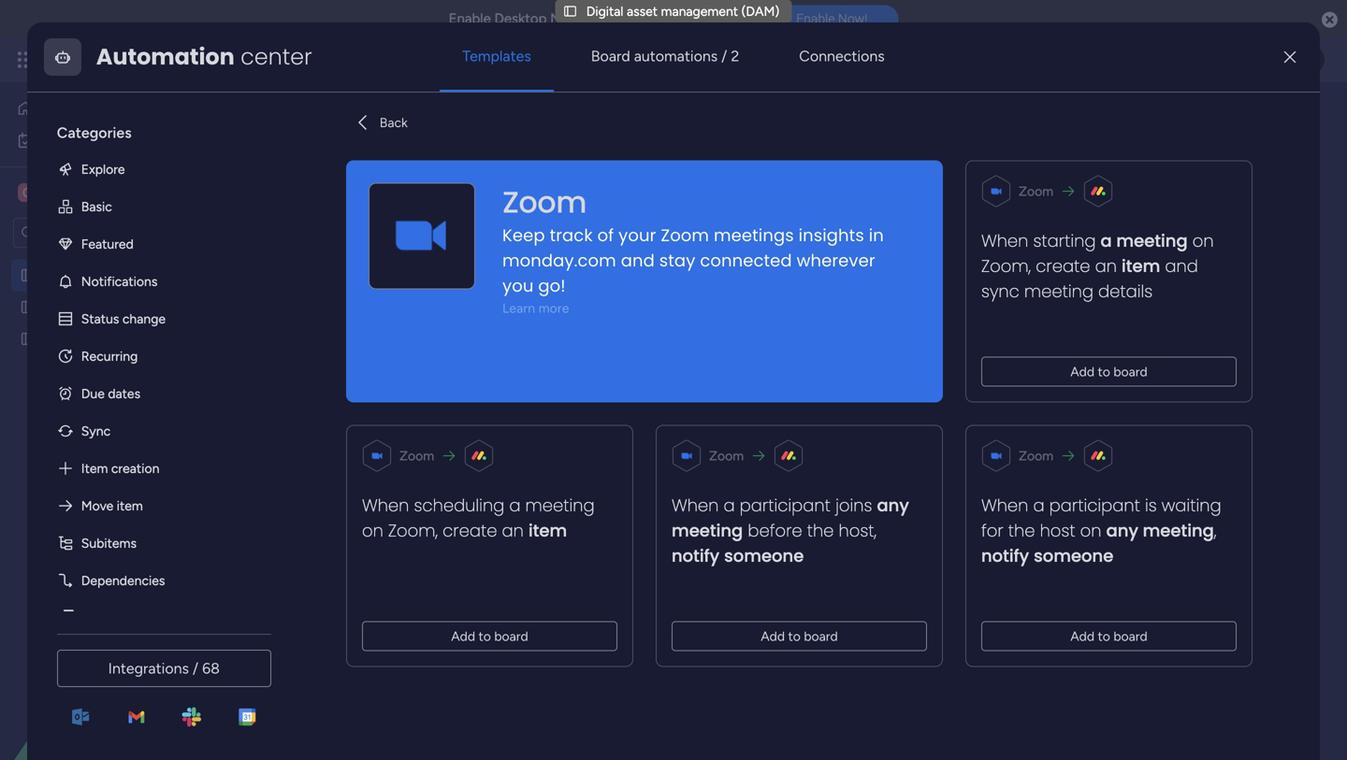 Task type: vqa. For each thing, say whether or not it's contained in the screenshot.
information
no



Task type: describe. For each thing, give the bounding box(es) containing it.
more inside zoom keep track of your zoom meetings insights in monday.com and stay connected wherever you go! learn more
[[538, 300, 569, 316]]

templates
[[486, 142, 544, 158]]

on inside when a participant is waiting for the host on
[[1080, 519, 1101, 543]]

computer
[[686, 10, 750, 27]]

/ 2
[[1246, 175, 1265, 191]]

templates button
[[440, 33, 554, 78]]

due
[[81, 386, 105, 402]]

zoom, inside when scheduling a meeting on zoom, create an
[[388, 519, 438, 543]]

center
[[241, 41, 312, 72]]

create inside when scheduling a meeting on zoom, create an
[[442, 519, 497, 543]]

team
[[403, 175, 434, 191]]

add to board for when a participant is waiting for the host on
[[1070, 628, 1147, 644]]

automation center
[[96, 41, 312, 72]]

creation
[[111, 461, 159, 476]]

zoom up keep
[[502, 181, 586, 223]]

when a participant is waiting for the host on
[[981, 494, 1221, 543]]

/ 2 button
[[1154, 168, 1272, 198]]

lottie animation element
[[0, 572, 239, 761]]

add for when a participant joins
[[761, 628, 785, 644]]

add for when scheduling a meeting on zoom, create an
[[451, 628, 475, 644]]

zoom for when starting
[[1019, 183, 1053, 199]]

68
[[202, 660, 220, 678]]

person
[[638, 225, 678, 241]]

assets
[[105, 184, 148, 202]]

board for when starting
[[1113, 364, 1147, 380]]

c
[[22, 185, 32, 201]]

a up and sync meeting details
[[1100, 229, 1112, 253]]

learn more link
[[502, 299, 893, 317]]

move item
[[81, 498, 143, 514]]

board for when a participant joins
[[804, 628, 838, 644]]

management inside list box
[[119, 268, 196, 283]]

a inside when a participant is waiting for the host on
[[1033, 494, 1044, 518]]

meeting inside when scheduling a meeting on zoom, create an
[[525, 494, 594, 518]]

learn inside zoom keep track of your zoom meetings insights in monday.com and stay connected wherever you go! learn more
[[502, 300, 535, 316]]

my work
[[43, 132, 93, 148]]

when a participant joins
[[671, 494, 877, 518]]

arrow down image
[[761, 222, 784, 244]]

package
[[417, 142, 467, 158]]

add to board for when a participant joins
[[761, 628, 838, 644]]

management up the automations
[[661, 3, 738, 19]]

1 vertical spatial /
[[1249, 175, 1254, 191]]

dependencies
[[81, 573, 165, 589]]

zoom, inside on zoom, create an
[[981, 254, 1031, 278]]

before
[[748, 519, 802, 543]]

status
[[81, 311, 119, 327]]

value
[[534, 635, 567, 651]]

move item option
[[42, 487, 264, 525]]

meeting inside any meeting , notify someone
[[1143, 519, 1214, 543]]

add to board button for when starting
[[981, 357, 1237, 387]]

add widget button
[[399, 218, 510, 248]]

when scheduling a meeting on zoom, create an
[[362, 494, 594, 543]]

any meeting
[[671, 494, 909, 543]]

2 vertical spatial /
[[193, 660, 198, 678]]

waiting
[[1161, 494, 1221, 518]]

main table button
[[283, 168, 389, 198]]

item creation
[[81, 461, 159, 476]]

see
[[769, 141, 792, 157]]

new
[[291, 225, 318, 241]]

add for when a participant is waiting for the host on
[[1070, 628, 1094, 644]]

item inside option
[[117, 498, 143, 514]]

1 vertical spatial digital asset management (dam)
[[284, 97, 780, 138]]

meeting inside any meeting
[[671, 519, 743, 543]]

sync option
[[42, 412, 264, 450]]

when starting a meeting
[[981, 229, 1188, 253]]

change
[[122, 311, 166, 327]]

widget
[[461, 225, 502, 241]]

filter
[[725, 225, 755, 241]]

when for when a participant is waiting for the host on
[[981, 494, 1028, 518]]

public board image for website homepage redesign
[[20, 330, 37, 348]]

explore option
[[42, 150, 264, 188]]

recurring
[[81, 348, 138, 364]]

insights
[[798, 223, 864, 247]]

and inside and sync meeting details
[[1165, 254, 1198, 278]]

back button
[[346, 107, 415, 137]]

automations
[[634, 47, 718, 65]]

due dates
[[81, 386, 140, 402]]

board automations / 2
[[591, 47, 739, 65]]

,
[[1214, 519, 1216, 543]]

in
[[869, 223, 884, 247]]

and inside zoom keep track of your zoom meetings insights in monday.com and stay connected wherever you go! learn more
[[621, 249, 655, 272]]

any meeting , notify someone
[[981, 519, 1216, 568]]

0 horizontal spatial 2
[[731, 47, 739, 65]]

asset inside button
[[322, 225, 353, 241]]

1 vertical spatial (dam)
[[685, 97, 780, 138]]

v2 search image
[[528, 223, 542, 244]]

collaborative whiteboard
[[521, 175, 670, 191]]

now!
[[838, 11, 868, 26]]

an inside on zoom, create an
[[1095, 254, 1117, 278]]

notifications inside "option"
[[81, 273, 158, 289]]

basic
[[81, 199, 112, 214]]

meeting inside and sync meeting details
[[1024, 279, 1093, 303]]

my work link
[[11, 125, 227, 155]]

someone for any
[[1034, 544, 1113, 568]]

status change
[[81, 311, 166, 327]]

see more link
[[767, 139, 827, 158]]

a inside when scheduling a meeting on zoom, create an
[[509, 494, 520, 518]]

integrations
[[108, 660, 189, 678]]

explore
[[81, 161, 125, 177]]

connections button
[[777, 33, 907, 78]]

integrate
[[997, 175, 1051, 191]]

automation
[[96, 41, 235, 72]]

starting
[[1033, 229, 1096, 253]]

details
[[1098, 279, 1153, 303]]

integrations / 68 button
[[57, 650, 271, 688]]

to for when a participant is waiting for the host on
[[1098, 628, 1110, 644]]

any for any meeting
[[877, 494, 909, 518]]

move
[[81, 498, 114, 514]]

enable for enable desktop notifications on this computer
[[449, 10, 491, 27]]

to for when a participant joins
[[788, 628, 800, 644]]

1 horizontal spatial digital
[[284, 97, 378, 138]]

my work option
[[11, 125, 227, 155]]

before the host, notify someone
[[671, 519, 876, 568]]

more
[[795, 141, 825, 157]]

public board image
[[20, 298, 37, 316]]

on inside when scheduling a meeting on zoom, create an
[[362, 519, 383, 543]]

add inside popup button
[[434, 225, 458, 241]]

see plans image
[[310, 49, 327, 70]]

Search in workspace field
[[39, 222, 156, 244]]

workload inside field
[[311, 290, 393, 314]]

table
[[344, 175, 375, 191]]

here:
[[547, 142, 577, 158]]

creative requests
[[44, 299, 147, 315]]

team workload button
[[389, 168, 507, 198]]

asset up package
[[385, 97, 465, 138]]

person button
[[608, 218, 690, 248]]

add to board for when scheduling a meeting on zoom, create an
[[451, 628, 528, 644]]

integrations / 68
[[108, 660, 220, 678]]

host
[[1040, 519, 1075, 543]]

zoom for when a participant joins
[[709, 448, 744, 464]]

homepage
[[95, 331, 158, 347]]

dates
[[108, 386, 140, 402]]

filter button
[[695, 218, 784, 248]]

0 vertical spatial item
[[1121, 254, 1160, 278]]

whiteboard
[[601, 175, 670, 191]]

digital asset management (dam) inside list box
[[44, 268, 237, 283]]

keep
[[502, 223, 545, 247]]

board for when scheduling a meeting on zoom, create an
[[494, 628, 528, 644]]

workload inside button
[[437, 175, 493, 191]]

meetings
[[714, 223, 794, 247]]

(dam) inside list box
[[199, 268, 237, 283]]

Search field
[[542, 220, 598, 246]]

any for any meeting , notify someone
[[1106, 519, 1138, 543]]



Task type: locate. For each thing, give the bounding box(es) containing it.
0 horizontal spatial workload
[[311, 290, 393, 314]]

1 notify from the left
[[671, 544, 719, 568]]

more inside learn more about this package of templates here: https://youtu.be/9x6_kyyrn_e see more
[[322, 142, 352, 158]]

to for when starting
[[1098, 364, 1110, 380]]

wherever
[[796, 249, 875, 272]]

enable inside button
[[796, 11, 835, 26]]

zoom,
[[981, 254, 1031, 278], [388, 519, 438, 543]]

digital asset management (dam)
[[586, 3, 780, 19], [284, 97, 780, 138], [44, 268, 237, 283]]

an
[[1095, 254, 1117, 278], [502, 519, 524, 543]]

0 horizontal spatial digital
[[44, 268, 81, 283]]

management down featured option
[[119, 268, 196, 283]]

integrate button
[[965, 164, 1146, 203]]

1 vertical spatial of
[[597, 223, 614, 247]]

and down your
[[621, 249, 655, 272]]

0 horizontal spatial more
[[322, 142, 352, 158]]

create down starting
[[1036, 254, 1090, 278]]

0 horizontal spatial of
[[470, 142, 482, 158]]

categories heading
[[42, 107, 264, 150]]

0 vertical spatial create
[[1036, 254, 1090, 278]]

digital asset management (dam) down featured option
[[44, 268, 237, 283]]

0 horizontal spatial on
[[362, 519, 383, 543]]

2 vertical spatial (dam)
[[199, 268, 237, 283]]

digital asset management (dam) up templates
[[284, 97, 780, 138]]

participant up any meeting , notify someone
[[1049, 494, 1140, 518]]

1 vertical spatial create
[[442, 519, 497, 543]]

this
[[658, 10, 683, 27]]

1 horizontal spatial item
[[528, 519, 567, 543]]

2 horizontal spatial on
[[1192, 229, 1214, 253]]

add to board button for when a participant joins
[[671, 621, 927, 651]]

1 vertical spatial creative
[[44, 299, 93, 315]]

1 horizontal spatial any
[[1106, 519, 1138, 543]]

https://youtu.be/9x6_kyyrn_e
[[580, 142, 760, 158]]

1 horizontal spatial workload
[[437, 175, 493, 191]]

add
[[434, 225, 458, 241], [1070, 364, 1094, 380], [451, 628, 475, 644], [761, 628, 785, 644], [1070, 628, 1094, 644]]

an down scheduling
[[502, 519, 524, 543]]

asset inside list box
[[84, 268, 115, 283]]

when for when starting a meeting
[[981, 229, 1028, 253]]

board for when a participant is waiting for the host on
[[1113, 628, 1147, 644]]

track
[[549, 223, 593, 247]]

1 vertical spatial zoom,
[[388, 519, 438, 543]]

featured
[[81, 236, 134, 252]]

collaborative whiteboard button
[[507, 168, 670, 198]]

0 horizontal spatial create
[[442, 519, 497, 543]]

when for when scheduling a meeting on zoom, create an
[[362, 494, 409, 518]]

and down / 2 button
[[1165, 254, 1198, 278]]

1 horizontal spatial notifications
[[550, 10, 632, 27]]

0 horizontal spatial the
[[807, 519, 834, 543]]

1 vertical spatial 2
[[1257, 175, 1265, 191]]

learn down the you
[[502, 300, 535, 316]]

0 vertical spatial of
[[470, 142, 482, 158]]

lottie animation image
[[0, 572, 239, 761]]

public board image down public board icon
[[20, 330, 37, 348]]

when up before the host, notify someone
[[671, 494, 719, 518]]

notify inside before the host, notify someone
[[671, 544, 719, 568]]

(dam) left enable now!
[[741, 3, 780, 19]]

1 vertical spatial work
[[64, 132, 93, 148]]

the inside when a participant is waiting for the host on
[[1008, 519, 1035, 543]]

notify for any meeting , notify someone
[[981, 544, 1029, 568]]

1 vertical spatial public board image
[[20, 330, 37, 348]]

on inside on zoom, create an
[[1192, 229, 1214, 253]]

sync
[[981, 279, 1019, 303]]

public board image up public board icon
[[20, 267, 37, 284]]

select product image
[[17, 51, 36, 69]]

categories
[[57, 124, 132, 142]]

desktop
[[494, 10, 547, 27]]

february
[[337, 333, 392, 349]]

0 vertical spatial any
[[877, 494, 909, 518]]

zoom for when scheduling a meeting on zoom, create an
[[399, 448, 434, 464]]

creative down explore on the left top
[[43, 184, 101, 202]]

any right joins
[[877, 494, 909, 518]]

notifications up board
[[550, 10, 632, 27]]

scheduling
[[414, 494, 504, 518]]

asset up the board automations / 2 button
[[627, 3, 658, 19]]

2 vertical spatial digital asset management (dam)
[[44, 268, 237, 283]]

the right for
[[1008, 519, 1035, 543]]

2
[[731, 47, 739, 65], [1257, 175, 1265, 191]]

1 vertical spatial digital
[[284, 97, 378, 138]]

featured option
[[42, 225, 264, 263]]

work right "my" at the left top of the page
[[64, 132, 93, 148]]

2 participant from the left
[[1049, 494, 1140, 518]]

zoom up stay
[[661, 223, 709, 247]]

enable desktop notifications on this computer
[[449, 10, 750, 27]]

1 horizontal spatial create
[[1036, 254, 1090, 278]]

of
[[470, 142, 482, 158], [597, 223, 614, 247]]

on
[[635, 10, 654, 27]]

1 horizontal spatial the
[[1008, 519, 1035, 543]]

no value
[[513, 635, 567, 651]]

stay
[[659, 249, 695, 272]]

1 vertical spatial workload
[[311, 290, 393, 314]]

0 horizontal spatial zoom,
[[388, 519, 438, 543]]

1 vertical spatial any
[[1106, 519, 1138, 543]]

0 vertical spatial public board image
[[20, 267, 37, 284]]

connections
[[799, 47, 885, 65]]

/
[[721, 47, 727, 65], [1249, 175, 1254, 191], [193, 660, 198, 678]]

2 horizontal spatial /
[[1249, 175, 1254, 191]]

zoom for when a participant is waiting for the host on
[[1019, 448, 1053, 464]]

0 horizontal spatial an
[[502, 519, 524, 543]]

(dam) up see on the right top of page
[[685, 97, 780, 138]]

1 participant from the left
[[739, 494, 830, 518]]

add to board button for when scheduling a meeting on zoom, create an
[[362, 621, 617, 651]]

(dam) up redesign
[[199, 268, 237, 283]]

someone
[[724, 544, 804, 568], [1034, 544, 1113, 568]]

dapulse close image
[[1322, 11, 1338, 30]]

collaborative
[[521, 175, 598, 191]]

of right package
[[470, 142, 482, 158]]

enable left now!
[[796, 11, 835, 26]]

0 vertical spatial learn
[[286, 142, 319, 158]]

subitems option
[[42, 525, 264, 562]]

zoom up scheduling
[[399, 448, 434, 464]]

a up 'host'
[[1033, 494, 1044, 518]]

creative for creative assets
[[43, 184, 101, 202]]

learn up main
[[286, 142, 319, 158]]

when up sync
[[981, 229, 1028, 253]]

add to board for when starting
[[1070, 364, 1147, 380]]

zoom, up sync
[[981, 254, 1031, 278]]

Digital asset management (DAM) field
[[280, 97, 785, 138]]

someone for before
[[724, 544, 804, 568]]

basic option
[[42, 188, 264, 225]]

add to board
[[1070, 364, 1147, 380], [451, 628, 528, 644], [761, 628, 838, 644], [1070, 628, 1147, 644]]

0 horizontal spatial notify
[[671, 544, 719, 568]]

more up main table button at top left
[[322, 142, 352, 158]]

participant up before
[[739, 494, 830, 518]]

management up here:
[[472, 97, 677, 138]]

1 vertical spatial notifications
[[81, 273, 158, 289]]

when left scheduling
[[362, 494, 409, 518]]

1 horizontal spatial enable
[[796, 11, 835, 26]]

templates
[[462, 47, 531, 65]]

1 horizontal spatial /
[[721, 47, 727, 65]]

you
[[502, 274, 533, 298]]

monday
[[83, 49, 147, 70]]

work for monday
[[151, 49, 185, 70]]

a up before the host, notify someone
[[723, 494, 735, 518]]

host,
[[838, 519, 876, 543]]

workspace selection element
[[18, 181, 150, 204]]

1 horizontal spatial 2
[[1257, 175, 1265, 191]]

subitems
[[81, 535, 137, 551]]

notify inside any meeting , notify someone
[[981, 544, 1029, 568]]

0 vertical spatial 2
[[731, 47, 739, 65]]

1 horizontal spatial learn
[[502, 300, 535, 316]]

of inside learn more about this package of templates here: https://youtu.be/9x6_kyyrn_e see more
[[470, 142, 482, 158]]

creative inside list box
[[44, 299, 93, 315]]

learn more about this package of templates here: https://youtu.be/9x6_kyyrn_e see more
[[286, 141, 825, 158]]

2 someone from the left
[[1034, 544, 1113, 568]]

new asset button
[[283, 218, 360, 248]]

monday work management
[[83, 49, 291, 70]]

dependencies option
[[42, 562, 264, 599]]

0 horizontal spatial any
[[877, 494, 909, 518]]

zoom up when a participant joins
[[709, 448, 744, 464]]

status change option
[[42, 300, 264, 337]]

an up details
[[1095, 254, 1117, 278]]

board automations / 2 button
[[569, 33, 762, 78]]

0 horizontal spatial enable
[[449, 10, 491, 27]]

main
[[312, 175, 341, 191]]

0 vertical spatial more
[[322, 142, 352, 158]]

zoom up 'host'
[[1019, 448, 1053, 464]]

0 vertical spatial digital
[[586, 3, 624, 19]]

the left host,
[[807, 519, 834, 543]]

0 vertical spatial an
[[1095, 254, 1117, 278]]

is
[[1145, 494, 1157, 518]]

1 the from the left
[[807, 519, 834, 543]]

1 horizontal spatial of
[[597, 223, 614, 247]]

the inside before the host, notify someone
[[807, 519, 834, 543]]

1 someone from the left
[[724, 544, 804, 568]]

public board image
[[20, 267, 37, 284], [20, 330, 37, 348]]

add to board button for when a participant is waiting for the host on
[[981, 621, 1237, 651]]

0 vertical spatial digital asset management (dam)
[[586, 3, 780, 19]]

when for when a participant joins
[[671, 494, 719, 518]]

angle down image
[[369, 226, 378, 240]]

0 vertical spatial notifications
[[550, 10, 632, 27]]

workload down package
[[437, 175, 493, 191]]

creative assets
[[43, 184, 148, 202]]

creative inside workspace selection element
[[43, 184, 101, 202]]

1 horizontal spatial participant
[[1049, 494, 1140, 518]]

0 vertical spatial workload
[[437, 175, 493, 191]]

board
[[591, 47, 630, 65]]

zoom
[[502, 181, 586, 223], [1019, 183, 1053, 199], [661, 223, 709, 247], [399, 448, 434, 464], [709, 448, 744, 464], [1019, 448, 1053, 464]]

item creation option
[[42, 450, 264, 487]]

enable now! button
[[765, 5, 898, 33]]

my
[[43, 132, 61, 148]]

connected
[[700, 249, 792, 272]]

website homepage redesign
[[44, 331, 211, 347]]

digital up about
[[284, 97, 378, 138]]

to for when scheduling a meeting on zoom, create an
[[478, 628, 491, 644]]

0 vertical spatial creative
[[43, 184, 101, 202]]

work inside option
[[64, 132, 93, 148]]

any right 'host'
[[1106, 519, 1138, 543]]

1 horizontal spatial an
[[1095, 254, 1117, 278]]

on zoom, create an
[[981, 229, 1214, 278]]

creative for creative requests
[[44, 299, 93, 315]]

1 vertical spatial an
[[502, 519, 524, 543]]

an inside when scheduling a meeting on zoom, create an
[[502, 519, 524, 543]]

this
[[393, 142, 414, 158]]

2 enable from the left
[[796, 11, 835, 26]]

sync
[[81, 423, 111, 439]]

notifications up requests
[[81, 273, 158, 289]]

when up for
[[981, 494, 1028, 518]]

notifications option
[[42, 263, 264, 300]]

and sync meeting details
[[981, 254, 1198, 303]]

the
[[807, 519, 834, 543], [1008, 519, 1035, 543]]

work right monday
[[151, 49, 185, 70]]

2 horizontal spatial digital
[[586, 3, 624, 19]]

board
[[1113, 364, 1147, 380], [494, 628, 528, 644], [804, 628, 838, 644], [1113, 628, 1147, 644]]

digital left the on
[[586, 3, 624, 19]]

john smith image
[[1295, 45, 1325, 75]]

2 the from the left
[[1008, 519, 1035, 543]]

1 horizontal spatial more
[[538, 300, 569, 316]]

enable
[[449, 10, 491, 27], [796, 11, 835, 26]]

2 horizontal spatial item
[[1121, 254, 1160, 278]]

management
[[661, 3, 738, 19], [189, 49, 291, 70], [472, 97, 677, 138], [119, 268, 196, 283]]

2 vertical spatial digital
[[44, 268, 81, 283]]

0 horizontal spatial item
[[117, 498, 143, 514]]

someone inside before the host, notify someone
[[724, 544, 804, 568]]

1 horizontal spatial notify
[[981, 544, 1029, 568]]

participant for before
[[739, 494, 830, 518]]

public board image for digital asset management (dam)
[[20, 267, 37, 284]]

1 vertical spatial item
[[117, 498, 143, 514]]

requests
[[97, 299, 147, 315]]

recurring option
[[42, 337, 264, 375]]

learn
[[286, 142, 319, 158], [502, 300, 535, 316]]

0 vertical spatial zoom,
[[981, 254, 1031, 278]]

someone down 'host'
[[1034, 544, 1113, 568]]

0 horizontal spatial participant
[[739, 494, 830, 518]]

0 horizontal spatial learn
[[286, 142, 319, 158]]

a
[[1100, 229, 1112, 253], [509, 494, 520, 518], [723, 494, 735, 518], [1033, 494, 1044, 518]]

1 vertical spatial learn
[[502, 300, 535, 316]]

2 notify from the left
[[981, 544, 1029, 568]]

any inside any meeting , notify someone
[[1106, 519, 1138, 543]]

for
[[981, 519, 1003, 543]]

1 horizontal spatial and
[[1165, 254, 1198, 278]]

enable for enable now!
[[796, 11, 835, 26]]

any inside any meeting
[[877, 494, 909, 518]]

a right scheduling
[[509, 494, 520, 518]]

enable up the templates
[[449, 10, 491, 27]]

team workload
[[403, 175, 493, 191]]

create inside on zoom, create an
[[1036, 254, 1090, 278]]

1 vertical spatial more
[[538, 300, 569, 316]]

0 horizontal spatial someone
[[724, 544, 804, 568]]

0 horizontal spatial and
[[621, 249, 655, 272]]

work for my
[[64, 132, 93, 148]]

participant for any
[[1049, 494, 1140, 518]]

your
[[618, 223, 656, 247]]

0 vertical spatial /
[[721, 47, 727, 65]]

someone inside any meeting , notify someone
[[1034, 544, 1113, 568]]

1 public board image from the top
[[20, 267, 37, 284]]

zoom, down scheduling
[[388, 519, 438, 543]]

1 horizontal spatial work
[[151, 49, 185, 70]]

monday.com
[[502, 249, 616, 272]]

digital asset management (dam) up the automations
[[586, 3, 780, 19]]

workspace image
[[18, 182, 36, 203]]

on
[[1192, 229, 1214, 253], [362, 519, 383, 543], [1080, 519, 1101, 543]]

1 horizontal spatial someone
[[1034, 544, 1113, 568]]

when inside when a participant is waiting for the host on
[[981, 494, 1028, 518]]

Workload field
[[306, 290, 397, 315]]

digital up 'creative requests'
[[44, 268, 81, 283]]

management left see plans image
[[189, 49, 291, 70]]

more down "go!"
[[538, 300, 569, 316]]

0 vertical spatial work
[[151, 49, 185, 70]]

someone down before
[[724, 544, 804, 568]]

list box
[[0, 256, 239, 608]]

of left your
[[597, 223, 614, 247]]

create down scheduling
[[442, 519, 497, 543]]

2 vertical spatial item
[[528, 519, 567, 543]]

2 public board image from the top
[[20, 330, 37, 348]]

workload up february
[[311, 290, 393, 314]]

asset right new
[[322, 225, 353, 241]]

0 horizontal spatial notifications
[[81, 273, 158, 289]]

categories list box
[[42, 107, 279, 637]]

due dates option
[[42, 375, 264, 412]]

creative up website
[[44, 299, 93, 315]]

notify for before the host, notify someone
[[671, 544, 719, 568]]

1 horizontal spatial on
[[1080, 519, 1101, 543]]

option
[[0, 259, 239, 262]]

when inside when scheduling a meeting on zoom, create an
[[362, 494, 409, 518]]

main table
[[312, 175, 375, 191]]

of inside zoom keep track of your zoom meetings insights in monday.com and stay connected wherever you go! learn more
[[597, 223, 614, 247]]

0 horizontal spatial work
[[64, 132, 93, 148]]

1 horizontal spatial zoom,
[[981, 254, 1031, 278]]

app banner image zoom image
[[392, 206, 452, 266]]

list box containing digital asset management (dam)
[[0, 256, 239, 608]]

0 vertical spatial (dam)
[[741, 3, 780, 19]]

learn inside learn more about this package of templates here: https://youtu.be/9x6_kyyrn_e see more
[[286, 142, 319, 158]]

creative
[[43, 184, 101, 202], [44, 299, 93, 315]]

zoom up starting
[[1019, 183, 1053, 199]]

0 horizontal spatial /
[[193, 660, 198, 678]]

1 enable from the left
[[449, 10, 491, 27]]

notifications
[[550, 10, 632, 27], [81, 273, 158, 289]]

asset up 'creative requests'
[[84, 268, 115, 283]]

when
[[981, 229, 1028, 253], [362, 494, 409, 518], [671, 494, 719, 518], [981, 494, 1028, 518]]

participant inside when a participant is waiting for the host on
[[1049, 494, 1140, 518]]



